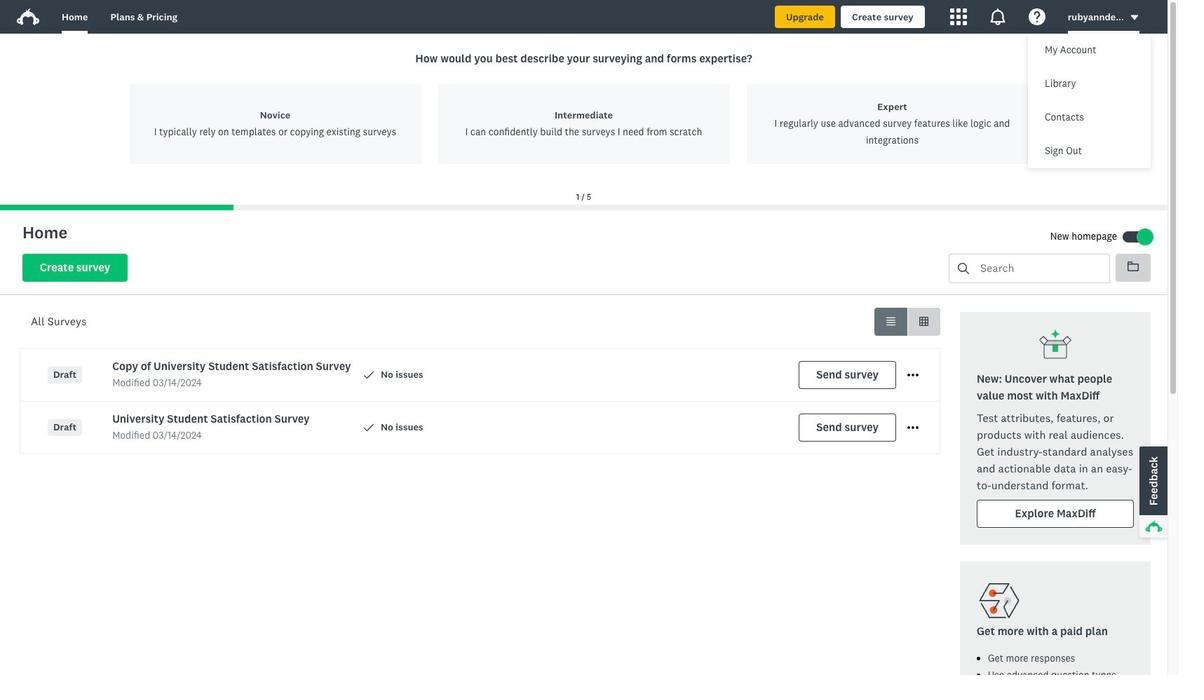 Task type: vqa. For each thing, say whether or not it's contained in the screenshot.
Search text field
yes



Task type: describe. For each thing, give the bounding box(es) containing it.
Search text field
[[969, 255, 1110, 283]]

folders image
[[1128, 262, 1139, 271]]

2 brand logo image from the top
[[17, 8, 39, 25]]

4 open menu image from the top
[[908, 427, 919, 429]]

1 open menu image from the top
[[908, 370, 919, 381]]

response based pricing icon image
[[977, 579, 1022, 624]]

help icon image
[[1029, 8, 1046, 25]]

folders image
[[1128, 261, 1139, 272]]

2 open menu image from the top
[[908, 374, 919, 377]]



Task type: locate. For each thing, give the bounding box(es) containing it.
search image
[[958, 263, 969, 274]]

no issues image
[[364, 423, 374, 433]]

max diff icon image
[[1039, 329, 1073, 363]]

group
[[875, 308, 941, 336]]

1 brand logo image from the top
[[17, 6, 39, 28]]

search image
[[958, 263, 969, 274]]

no issues image
[[364, 371, 374, 381]]

dropdown arrow icon image
[[1130, 13, 1140, 23], [1131, 15, 1139, 20]]

brand logo image
[[17, 6, 39, 28], [17, 8, 39, 25]]

notification center icon image
[[990, 8, 1007, 25]]

open menu image
[[908, 370, 919, 381], [908, 374, 919, 377], [908, 422, 919, 434], [908, 427, 919, 429]]

products icon image
[[950, 8, 967, 25], [950, 8, 967, 25]]

3 open menu image from the top
[[908, 422, 919, 434]]

dialog
[[0, 34, 1168, 210]]



